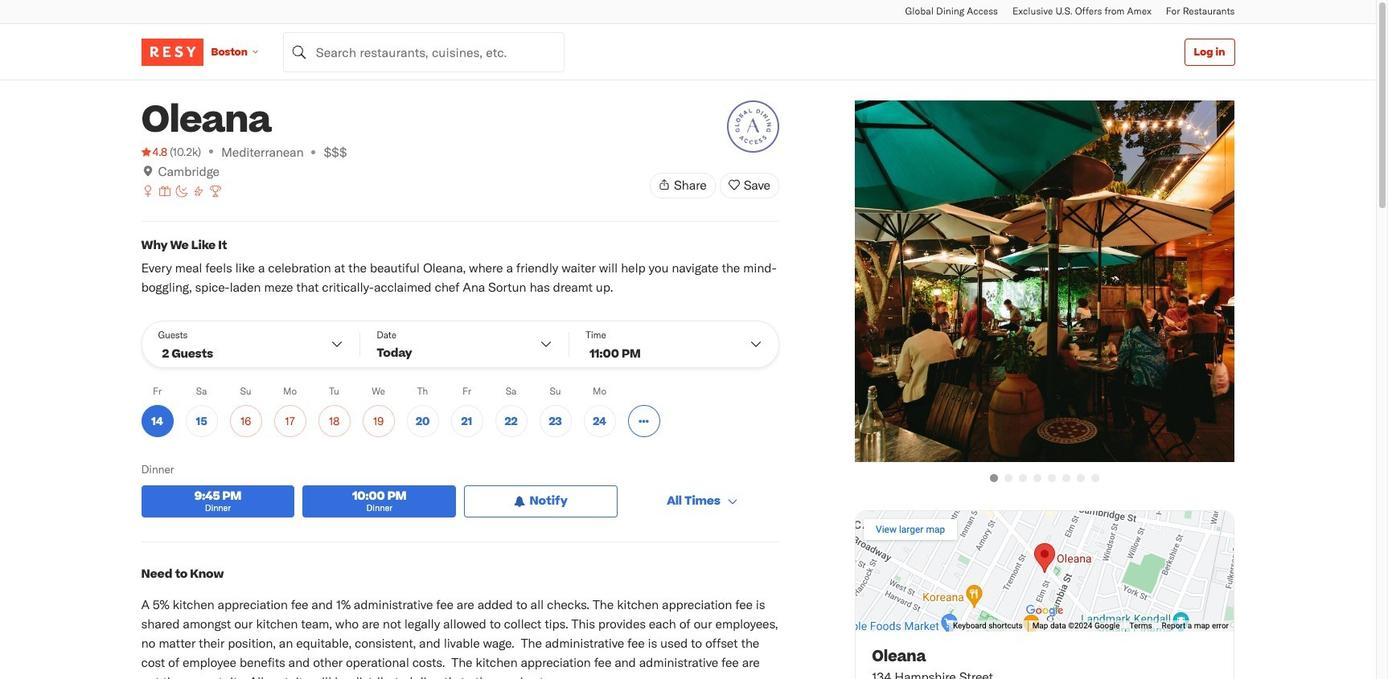 Task type: locate. For each thing, give the bounding box(es) containing it.
None field
[[283, 32, 564, 72]]

4.8 out of 5 stars image
[[141, 144, 167, 160]]



Task type: describe. For each thing, give the bounding box(es) containing it.
Search restaurants, cuisines, etc. text field
[[283, 32, 564, 72]]



Task type: vqa. For each thing, say whether or not it's contained in the screenshot.
field
yes



